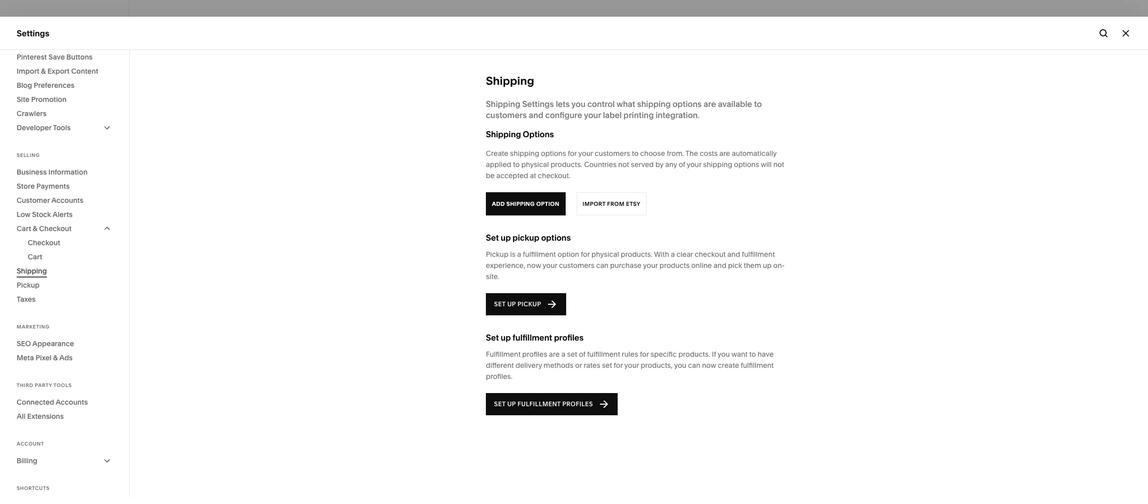 Task type: locate. For each thing, give the bounding box(es) containing it.
shipping
[[486, 74, 534, 88], [486, 99, 520, 109], [486, 129, 521, 139], [507, 201, 535, 208], [17, 267, 47, 276]]

products. left if
[[679, 350, 710, 359]]

not left the 'served'
[[618, 160, 629, 169]]

site
[[17, 95, 30, 104]]

create up on
[[395, 358, 421, 368]]

1 vertical spatial settings
[[522, 99, 554, 109]]

0 vertical spatial accounts
[[51, 196, 83, 205]]

up left on-
[[763, 261, 772, 270]]

0 vertical spatial create
[[486, 149, 509, 158]]

up up fulfillment
[[501, 333, 511, 343]]

1 vertical spatial profiles
[[522, 350, 547, 359]]

on-
[[774, 261, 785, 270]]

pickup up experience,
[[486, 250, 509, 259]]

or left rates on the right bottom of page
[[575, 361, 582, 370]]

cart link
[[28, 250, 113, 264]]

a right is on the bottom
[[517, 250, 521, 259]]

rates
[[584, 361, 601, 370]]

add
[[492, 201, 505, 208]]

1 horizontal spatial not
[[774, 160, 785, 169]]

tools for selling tools
[[47, 168, 64, 177]]

& down stock
[[33, 224, 37, 233]]

the
[[686, 149, 698, 158]]

2 vertical spatial &
[[53, 354, 58, 363]]

pinterest
[[17, 53, 47, 62]]

if
[[712, 350, 716, 359]]

marketing link
[[17, 184, 112, 197]]

2 horizontal spatial are
[[720, 149, 730, 158]]

1 vertical spatial pickup
[[17, 281, 40, 290]]

1 horizontal spatial scheduling
[[739, 344, 783, 354]]

settings up the pinterest
[[17, 28, 49, 38]]

0 vertical spatial scheduling
[[17, 239, 60, 250]]

1 vertical spatial can
[[688, 361, 701, 370]]

physical up at
[[522, 160, 549, 169]]

all
[[17, 412, 25, 421]]

products. inside pickup is a fulfillment option for physical products. with a clear checkout and fulfillment experience, now your customers can purchase your products online and pick them up on- site.
[[621, 250, 653, 259]]

marketing up seo
[[17, 324, 50, 330]]

are left available
[[704, 99, 716, 109]]

set right rates on the right bottom of page
[[602, 361, 612, 370]]

1 horizontal spatial pickup
[[486, 250, 509, 259]]

settings up connected
[[17, 384, 48, 394]]

pickup down experience,
[[518, 301, 541, 308]]

of right skill
[[579, 350, 586, 359]]

0 horizontal spatial import
[[17, 67, 39, 76]]

appointments
[[887, 358, 941, 368]]

1 vertical spatial shipping
[[510, 149, 539, 158]]

a up methods
[[562, 350, 566, 359]]

checkout.
[[538, 171, 571, 180]]

and down checkout
[[714, 261, 727, 270]]

1 horizontal spatial products.
[[621, 250, 653, 259]]

1 horizontal spatial shipping
[[637, 99, 671, 109]]

0 vertical spatial set
[[567, 350, 577, 359]]

now down if
[[702, 361, 716, 370]]

not
[[618, 160, 629, 169], [774, 160, 785, 169]]

your down control
[[584, 110, 601, 120]]

payments
[[36, 182, 70, 191]]

0 horizontal spatial you
[[572, 99, 586, 109]]

products. up purchase
[[621, 250, 653, 259]]

fulfillment
[[486, 350, 521, 359]]

2 vertical spatial you
[[674, 361, 687, 370]]

0 vertical spatial marketing
[[17, 185, 56, 195]]

checkout inside cart & checkout dropdown button
[[39, 224, 72, 233]]

of inside fulfillment profiles are a set of fulfillment rules for specific products. if you want to have different delivery methods or rates set for your products, you can now create fulfillment profiles.
[[579, 350, 586, 359]]

pinterest save buttons link
[[17, 50, 113, 64]]

0 horizontal spatial &
[[33, 224, 37, 233]]

1 vertical spatial cart
[[28, 253, 42, 262]]

shipping down costs
[[703, 160, 733, 169]]

marketing up customer
[[17, 185, 56, 195]]

checkout cart
[[28, 238, 60, 262]]

0 vertical spatial now
[[527, 261, 541, 270]]

0 vertical spatial physical
[[522, 160, 549, 169]]

or right appointments
[[943, 358, 951, 368]]

import up blog
[[17, 67, 39, 76]]

set up methods
[[567, 350, 577, 359]]

2 horizontal spatial &
[[53, 354, 58, 363]]

pickup for set up pickup options
[[513, 233, 540, 243]]

0 vertical spatial shipping
[[637, 99, 671, 109]]

from.
[[667, 149, 684, 158]]

of right series
[[483, 358, 491, 368]]

experience,
[[486, 261, 525, 270]]

2 horizontal spatial you
[[718, 350, 730, 359]]

1 horizontal spatial set
[[602, 361, 612, 370]]

skill
[[563, 358, 577, 368]]

physical up purchase
[[592, 250, 619, 259]]

0 horizontal spatial can
[[596, 261, 609, 270]]

1 vertical spatial pickup
[[518, 301, 541, 308]]

of inside create a guided series of lessons to teach a skill or educate on a topic
[[483, 358, 491, 368]]

1 horizontal spatial can
[[688, 361, 701, 370]]

are
[[704, 99, 716, 109], [720, 149, 730, 158], [549, 350, 560, 359]]

buttons
[[66, 53, 93, 62]]

options inside shipping settings lets you control what shipping options are available to customers and configure your label printing integration.
[[673, 99, 702, 109]]

to inside create a guided series of lessons to teach a skill or educate on a topic
[[524, 358, 531, 368]]

0 horizontal spatial of
[[483, 358, 491, 368]]

fulfillment inside button
[[518, 401, 561, 408]]

& inside pinterest save buttons import & export content blog preferences site promotion crawlers
[[41, 67, 46, 76]]

pickup up taxes
[[17, 281, 40, 290]]

tools up the connected accounts link
[[54, 383, 72, 389]]

or right skill
[[579, 358, 587, 368]]

1 vertical spatial &
[[33, 224, 37, 233]]

0 vertical spatial settings
[[17, 28, 49, 38]]

set up fulfillment
[[486, 333, 499, 343]]

to left have
[[749, 350, 756, 359]]

0 vertical spatial &
[[41, 67, 46, 76]]

with
[[654, 250, 669, 259]]

served
[[631, 160, 654, 169]]

1 horizontal spatial you
[[674, 361, 687, 370]]

your down rules
[[625, 361, 639, 370]]

2 vertical spatial tools
[[54, 383, 72, 389]]

tools inside dropdown button
[[53, 123, 71, 132]]

and up options
[[529, 110, 544, 120]]

profiles.
[[486, 372, 513, 381]]

1 vertical spatial create
[[395, 358, 421, 368]]

2 horizontal spatial and
[[728, 250, 740, 259]]

set up fulfillment profiles down delivery
[[494, 401, 593, 408]]

create for applied
[[486, 149, 509, 158]]

meta
[[17, 354, 34, 363]]

0 vertical spatial customers
[[486, 110, 527, 120]]

purchase
[[610, 261, 642, 270]]

0 horizontal spatial are
[[549, 350, 560, 359]]

0 horizontal spatial products.
[[551, 160, 583, 169]]

seo appearance link
[[17, 337, 113, 351]]

fulfillment down have
[[741, 361, 774, 370]]

0 vertical spatial profiles
[[554, 333, 584, 343]]

can inside fulfillment profiles are a set of fulfillment rules for specific products. if you want to have different delivery methods or rates set for your products, you can now create fulfillment profiles.
[[688, 361, 701, 370]]

import inside button
[[583, 201, 606, 208]]

0 horizontal spatial set
[[567, 350, 577, 359]]

guided
[[429, 358, 456, 368]]

are right costs
[[720, 149, 730, 158]]

shipping inside button
[[507, 201, 535, 208]]

0 horizontal spatial scheduling
[[17, 239, 60, 250]]

profiles inside set up fulfillment profiles button
[[562, 401, 593, 408]]

of right any
[[679, 160, 685, 169]]

set up fulfillment profiles
[[486, 333, 584, 343], [494, 401, 593, 408]]

profiles down rates on the right bottom of page
[[562, 401, 593, 408]]

& left export
[[41, 67, 46, 76]]

third
[[17, 383, 33, 389]]

2 vertical spatial products.
[[679, 350, 710, 359]]

set up fulfillment profiles up the teach
[[486, 333, 584, 343]]

your
[[584, 110, 601, 120], [578, 149, 593, 158], [687, 160, 702, 169], [543, 261, 557, 270], [643, 261, 658, 270], [625, 361, 639, 370]]

you inside shipping settings lets you control what shipping options are available to customers and configure your label printing integration.
[[572, 99, 586, 109]]

are up methods
[[549, 350, 560, 359]]

set down site.
[[494, 301, 506, 308]]

0 vertical spatial products.
[[551, 160, 583, 169]]

0 horizontal spatial physical
[[522, 160, 549, 169]]

products,
[[641, 361, 673, 370]]

now down set up pickup options
[[527, 261, 541, 270]]

to left the teach
[[524, 358, 531, 368]]

of inside create shipping options for your customers to choose from. the costs are automatically applied to physical products. countries not served by any of your shipping options will not be accepted at checkout.
[[679, 160, 685, 169]]

what
[[617, 99, 635, 109]]

1 vertical spatial now
[[702, 361, 716, 370]]

up inside pickup is a fulfillment option for physical products. with a clear checkout and fulfillment experience, now your customers can purchase your products online and pick them up on- site.
[[763, 261, 772, 270]]

accounts down the settings link
[[56, 398, 88, 407]]

0 horizontal spatial now
[[527, 261, 541, 270]]

pickup link
[[17, 278, 113, 293]]

shipping up printing
[[637, 99, 671, 109]]

save
[[49, 53, 65, 62]]

& inside seo appearance meta pixel & ads
[[53, 354, 58, 363]]

and up pick
[[728, 250, 740, 259]]

developer tools link
[[17, 121, 113, 135]]

import from etsy button
[[577, 192, 647, 216]]

1 vertical spatial are
[[720, 149, 730, 158]]

cart down cart & checkout
[[28, 253, 42, 262]]

pickup for pickup taxes
[[17, 281, 40, 290]]

checkout link
[[28, 236, 113, 250]]

1 vertical spatial customers
[[595, 149, 630, 158]]

& left the ads
[[53, 354, 58, 363]]

0 vertical spatial cart
[[17, 224, 31, 233]]

website
[[17, 63, 48, 73]]

tools up payments
[[47, 168, 64, 177]]

0 vertical spatial are
[[704, 99, 716, 109]]

site.
[[486, 272, 500, 281]]

developer tools button
[[17, 121, 113, 135]]

customers down option
[[559, 261, 595, 270]]

1 vertical spatial import
[[583, 201, 606, 208]]

scheduling inside 'scheduling sell live, scheduled services, coaching appointments or classes'
[[739, 344, 783, 354]]

set
[[567, 350, 577, 359], [602, 361, 612, 370]]

scheduling for scheduling sell live, scheduled services, coaching appointments or classes
[[739, 344, 783, 354]]

2 vertical spatial shipping
[[703, 160, 733, 169]]

or inside 'scheduling sell live, scheduled services, coaching appointments or classes'
[[943, 358, 951, 368]]

scheduling up the live,
[[739, 344, 783, 354]]

options up integration. at the right
[[673, 99, 702, 109]]

can left create
[[688, 361, 701, 370]]

profiles up skill
[[554, 333, 584, 343]]

2 horizontal spatial shipping
[[703, 160, 733, 169]]

0 vertical spatial you
[[572, 99, 586, 109]]

create inside create a guided series of lessons to teach a skill or educate on a topic
[[395, 358, 421, 368]]

1 vertical spatial tools
[[47, 168, 64, 177]]

your down the
[[687, 160, 702, 169]]

accepted
[[497, 171, 528, 180]]

2 vertical spatial profiles
[[562, 401, 593, 408]]

1 vertical spatial set up fulfillment profiles
[[494, 401, 593, 408]]

from
[[607, 201, 625, 208]]

options
[[673, 99, 702, 109], [541, 149, 566, 158], [734, 160, 759, 169], [541, 233, 571, 243]]

seo appearance meta pixel & ads
[[17, 340, 74, 363]]

pickup
[[486, 250, 509, 259], [17, 281, 40, 290]]

0 horizontal spatial pickup
[[17, 281, 40, 290]]

billing button
[[17, 454, 113, 468]]

settings left lets
[[522, 99, 554, 109]]

accounts up low stock alerts link
[[51, 196, 83, 205]]

1 vertical spatial products.
[[621, 250, 653, 259]]

1 horizontal spatial import
[[583, 201, 606, 208]]

a right on
[[407, 369, 411, 379]]

0 vertical spatial pickup
[[486, 250, 509, 259]]

create shipping options for your customers to choose from. the costs are automatically applied to physical products. countries not served by any of your shipping options will not be accepted at checkout.
[[486, 149, 785, 180]]

to right available
[[754, 99, 762, 109]]

2 vertical spatial settings
[[17, 384, 48, 394]]

cart inside dropdown button
[[17, 224, 31, 233]]

billing link
[[17, 454, 113, 468]]

available
[[718, 99, 752, 109]]

create for a
[[395, 358, 421, 368]]

for right option
[[581, 250, 590, 259]]

scheduling down cart & checkout
[[17, 239, 60, 250]]

1 horizontal spatial &
[[41, 67, 46, 76]]

profiles
[[554, 333, 584, 343], [522, 350, 547, 359], [562, 401, 593, 408]]

shipping
[[637, 99, 671, 109], [510, 149, 539, 158], [703, 160, 733, 169]]

developer
[[17, 123, 51, 132]]

crawlers
[[17, 109, 47, 118]]

specific
[[651, 350, 677, 359]]

for up 'checkout.'
[[568, 149, 577, 158]]

set up pickup options
[[486, 233, 571, 243]]

profiles up delivery
[[522, 350, 547, 359]]

cart
[[17, 224, 31, 233], [28, 253, 42, 262]]

0 vertical spatial tools
[[53, 123, 71, 132]]

1 vertical spatial physical
[[592, 250, 619, 259]]

or inside create a guided series of lessons to teach a skill or educate on a topic
[[579, 358, 587, 368]]

delivery
[[516, 361, 542, 370]]

0 vertical spatial checkout
[[39, 224, 72, 233]]

a
[[517, 250, 521, 259], [671, 250, 675, 259], [562, 350, 566, 359], [423, 358, 427, 368], [556, 358, 561, 368], [407, 369, 411, 379]]

physical inside create shipping options for your customers to choose from. the costs are automatically applied to physical products. countries not served by any of your shipping options will not be accepted at checkout.
[[522, 160, 549, 169]]

fulfillment down delivery
[[518, 401, 561, 408]]

settings
[[17, 28, 49, 38], [522, 99, 554, 109], [17, 384, 48, 394]]

for inside create shipping options for your customers to choose from. the costs are automatically applied to physical products. countries not served by any of your shipping options will not be accepted at checkout.
[[568, 149, 577, 158]]

and for shipping
[[529, 110, 544, 120]]

tools for developer tools
[[53, 123, 71, 132]]

0 vertical spatial can
[[596, 261, 609, 270]]

0 vertical spatial import
[[17, 67, 39, 76]]

2 horizontal spatial products.
[[679, 350, 710, 359]]

help
[[17, 402, 35, 413]]

pickup up is on the bottom
[[513, 233, 540, 243]]

pickup inside button
[[518, 301, 541, 308]]

applied
[[486, 160, 511, 169]]

1 horizontal spatial create
[[486, 149, 509, 158]]

products. inside create shipping options for your customers to choose from. the costs are automatically applied to physical products. countries not served by any of your shipping options will not be accepted at checkout.
[[551, 160, 583, 169]]

etsy
[[626, 201, 641, 208]]

scheduling link
[[17, 239, 112, 251]]

cart & checkout link
[[17, 222, 113, 236]]

1 horizontal spatial now
[[702, 361, 716, 370]]

import & export content link
[[17, 64, 113, 78]]

rules
[[622, 350, 638, 359]]

create inside create shipping options for your customers to choose from. the costs are automatically applied to physical products. countries not served by any of your shipping options will not be accepted at checkout.
[[486, 149, 509, 158]]

import left from
[[583, 201, 606, 208]]

customers inside create shipping options for your customers to choose from. the costs are automatically applied to physical products. countries not served by any of your shipping options will not be accepted at checkout.
[[595, 149, 630, 158]]

products. up 'checkout.'
[[551, 160, 583, 169]]

1 horizontal spatial are
[[704, 99, 716, 109]]

you right if
[[718, 350, 730, 359]]

1 horizontal spatial physical
[[592, 250, 619, 259]]

2 vertical spatial customers
[[559, 261, 595, 270]]

customers up countries
[[595, 149, 630, 158]]

customers up shipping options
[[486, 110, 527, 120]]

and
[[529, 110, 544, 120], [728, 250, 740, 259], [714, 261, 727, 270]]

website link
[[17, 62, 112, 74]]

to inside shipping settings lets you control what shipping options are available to customers and configure your label printing integration.
[[754, 99, 762, 109]]

cart down the low
[[17, 224, 31, 233]]

2 not from the left
[[774, 160, 785, 169]]

0 vertical spatial and
[[529, 110, 544, 120]]

up up is on the bottom
[[501, 233, 511, 243]]

0 vertical spatial pickup
[[513, 233, 540, 243]]

you right lets
[[572, 99, 586, 109]]

1 horizontal spatial of
[[579, 350, 586, 359]]

you
[[572, 99, 586, 109], [718, 350, 730, 359], [674, 361, 687, 370]]

shipping down shipping options
[[510, 149, 539, 158]]

your inside fulfillment profiles are a set of fulfillment rules for specific products. if you want to have different delivery methods or rates set for your products, you can now create fulfillment profiles.
[[625, 361, 639, 370]]

2 vertical spatial are
[[549, 350, 560, 359]]

option
[[558, 250, 579, 259]]

1 vertical spatial and
[[728, 250, 740, 259]]

0 horizontal spatial not
[[618, 160, 629, 169]]

2 horizontal spatial of
[[679, 160, 685, 169]]

up
[[501, 233, 511, 243], [763, 261, 772, 270], [507, 301, 516, 308], [501, 333, 511, 343], [507, 401, 516, 408]]

pickup inside pickup is a fulfillment option for physical products. with a clear checkout and fulfillment experience, now your customers can purchase your products online and pick them up on- site.
[[486, 250, 509, 259]]

pick
[[728, 261, 742, 270]]

0 horizontal spatial shipping
[[510, 149, 539, 158]]

tools down the crawlers link
[[53, 123, 71, 132]]

0 horizontal spatial and
[[529, 110, 544, 120]]

robinsongreg175@gmail.com
[[40, 443, 123, 451]]

2 vertical spatial and
[[714, 261, 727, 270]]

& inside dropdown button
[[33, 224, 37, 233]]

create up applied
[[486, 149, 509, 158]]

1 vertical spatial accounts
[[56, 398, 88, 407]]

1 vertical spatial marketing
[[17, 324, 50, 330]]

analytics
[[17, 221, 52, 231]]

and inside shipping settings lets you control what shipping options are available to customers and configure your label printing integration.
[[529, 110, 544, 120]]

0 horizontal spatial create
[[395, 358, 421, 368]]

1 vertical spatial scheduling
[[739, 344, 783, 354]]

not right will
[[774, 160, 785, 169]]

now inside pickup is a fulfillment option for physical products. with a clear checkout and fulfillment experience, now your customers can purchase your products online and pick them up on- site.
[[527, 261, 541, 270]]

checkout down alerts on the top left of page
[[39, 224, 72, 233]]



Task type: describe. For each thing, give the bounding box(es) containing it.
business
[[17, 168, 47, 177]]

are inside shipping settings lets you control what shipping options are available to customers and configure your label printing integration.
[[704, 99, 716, 109]]

options down automatically
[[734, 160, 759, 169]]

content
[[71, 67, 98, 76]]

for right rules
[[640, 350, 649, 359]]

integration.
[[656, 110, 700, 120]]

profiles inside fulfillment profiles are a set of fulfillment rules for specific products. if you want to have different delivery methods or rates set for your products, you can now create fulfillment profiles.
[[522, 350, 547, 359]]

1 not from the left
[[618, 160, 629, 169]]

a up topic
[[423, 358, 427, 368]]

have
[[758, 350, 774, 359]]

1 horizontal spatial and
[[714, 261, 727, 270]]

services,
[[814, 358, 848, 368]]

costs
[[700, 149, 718, 158]]

selling tools
[[22, 168, 64, 177]]

seo
[[17, 340, 31, 349]]

want
[[732, 350, 748, 359]]

set down profiles.
[[494, 401, 506, 408]]

set up pickup
[[494, 301, 541, 308]]

create a guided series of lessons to teach a skill or educate on a topic
[[395, 358, 621, 379]]

are inside fulfillment profiles are a set of fulfillment rules for specific products. if you want to have different delivery methods or rates set for your products, you can now create fulfillment profiles.
[[549, 350, 560, 359]]

physical inside pickup is a fulfillment option for physical products. with a clear checkout and fulfillment experience, now your customers can purchase your products online and pick them up on- site.
[[592, 250, 619, 259]]

preferences
[[34, 81, 75, 90]]

are inside create shipping options for your customers to choose from. the costs are automatically applied to physical products. countries not served by any of your shipping options will not be accepted at checkout.
[[720, 149, 730, 158]]

blog preferences link
[[17, 78, 113, 92]]

your inside shipping settings lets you control what shipping options are available to customers and configure your label printing integration.
[[584, 110, 601, 120]]

cart & checkout button
[[17, 222, 113, 236]]

orders
[[22, 117, 46, 126]]

is
[[510, 250, 516, 259]]

shipping link
[[17, 264, 113, 278]]

control
[[588, 99, 615, 109]]

to up accepted
[[513, 160, 520, 169]]

store
[[17, 182, 35, 191]]

gr
[[20, 439, 30, 447]]

options up option
[[541, 233, 571, 243]]

label
[[603, 110, 622, 120]]

lets
[[556, 99, 570, 109]]

ads
[[59, 354, 73, 363]]

selling link
[[17, 80, 112, 92]]

accounts inside connected accounts all extensions
[[56, 398, 88, 407]]

2 marketing from the top
[[17, 324, 50, 330]]

1 vertical spatial you
[[718, 350, 730, 359]]

options up 'checkout.'
[[541, 149, 566, 158]]

fulfillment up the them
[[742, 250, 775, 259]]

scheduled
[[772, 358, 812, 368]]

meta pixel & ads link
[[17, 351, 113, 365]]

taxes
[[17, 295, 36, 304]]

to inside fulfillment profiles are a set of fulfillment rules for specific products. if you want to have different delivery methods or rates set for your products, you can now create fulfillment profiles.
[[749, 350, 756, 359]]

your down the with
[[643, 261, 658, 270]]

your up countries
[[578, 149, 593, 158]]

1 vertical spatial checkout
[[28, 238, 60, 248]]

alerts
[[53, 210, 73, 219]]

series
[[458, 358, 481, 368]]

by
[[656, 160, 664, 169]]

customer accounts link
[[17, 194, 113, 208]]

for inside pickup is a fulfillment option for physical products. with a clear checkout and fulfillment experience, now your customers can purchase your products online and pick them up on- site.
[[581, 250, 590, 259]]

teach
[[533, 358, 555, 368]]

set up experience,
[[486, 233, 499, 243]]

up down experience,
[[507, 301, 516, 308]]

customers inside shipping settings lets you control what shipping options are available to customers and configure your label printing integration.
[[486, 110, 527, 120]]

stock
[[32, 210, 51, 219]]

promotion
[[31, 95, 66, 104]]

cart inside checkout cart
[[28, 253, 42, 262]]

options
[[523, 129, 554, 139]]

fulfillment up the teach
[[513, 333, 552, 343]]

greg robinson robinsongreg175@gmail.com
[[40, 435, 123, 451]]

& for seo
[[53, 354, 58, 363]]

be
[[486, 171, 495, 180]]

appearance
[[32, 340, 74, 349]]

a inside fulfillment profiles are a set of fulfillment rules for specific products. if you want to have different delivery methods or rates set for your products, you can now create fulfillment profiles.
[[562, 350, 566, 359]]

robinson
[[56, 435, 83, 443]]

1 marketing from the top
[[17, 185, 56, 195]]

blog
[[17, 81, 32, 90]]

connected accounts link
[[17, 396, 113, 410]]

help link
[[17, 402, 35, 413]]

pickup for pickup is a fulfillment option for physical products. with a clear checkout and fulfillment experience, now your customers can purchase your products online and pick them up on- site.
[[486, 250, 509, 259]]

coaching
[[850, 358, 886, 368]]

methods
[[544, 361, 574, 370]]

sell
[[739, 358, 753, 368]]

billing
[[17, 457, 37, 466]]

shipping inside shipping settings lets you control what shipping options are available to customers and configure your label printing integration.
[[637, 99, 671, 109]]

1 vertical spatial set
[[602, 361, 612, 370]]

store payments link
[[17, 179, 113, 194]]

and for set up pickup options
[[728, 250, 740, 259]]

up down profiles.
[[507, 401, 516, 408]]

party
[[35, 383, 52, 389]]

your down set up pickup options
[[543, 261, 557, 270]]

a left skill
[[556, 358, 561, 368]]

business information link
[[17, 165, 113, 179]]

low
[[17, 210, 30, 219]]

scheduling for scheduling
[[17, 239, 60, 250]]

countries
[[584, 160, 617, 169]]

automatically
[[732, 149, 777, 158]]

import inside pinterest save buttons import & export content blog preferences site promotion crawlers
[[17, 67, 39, 76]]

to up the 'served'
[[632, 149, 639, 158]]

can inside pickup is a fulfillment option for physical products. with a clear checkout and fulfillment experience, now your customers can purchase your products online and pick them up on- site.
[[596, 261, 609, 270]]

online
[[692, 261, 712, 270]]

customers inside pickup is a fulfillment option for physical products. with a clear checkout and fulfillment experience, now your customers can purchase your products online and pick them up on- site.
[[559, 261, 595, 270]]

clear
[[677, 250, 693, 259]]

business information store payments customer accounts low stock alerts
[[17, 168, 88, 219]]

fulfillment profiles are a set of fulfillment rules for specific products. if you want to have different delivery methods or rates set for your products, you can now create fulfillment profiles.
[[486, 350, 774, 381]]

pinterest save buttons import & export content blog preferences site promotion crawlers
[[17, 53, 98, 118]]

or inside fulfillment profiles are a set of fulfillment rules for specific products. if you want to have different delivery methods or rates set for your products, you can now create fulfillment profiles.
[[575, 361, 582, 370]]

all extensions link
[[17, 410, 113, 424]]

accounts inside business information store payments customer accounts low stock alerts
[[51, 196, 83, 205]]

0 vertical spatial set up fulfillment profiles
[[486, 333, 584, 343]]

customer
[[17, 196, 50, 205]]

set up pickup button
[[486, 294, 566, 316]]

on
[[395, 369, 405, 379]]

products. inside fulfillment profiles are a set of fulfillment rules for specific products. if you want to have different delivery methods or rates set for your products, you can now create fulfillment profiles.
[[679, 350, 710, 359]]

analytics link
[[17, 221, 112, 233]]

products
[[22, 100, 53, 109]]

products link
[[22, 95, 118, 113]]

settings inside shipping settings lets you control what shipping options are available to customers and configure your label printing integration.
[[522, 99, 554, 109]]

taxes link
[[17, 293, 113, 307]]

set up fulfillment profiles inside button
[[494, 401, 593, 408]]

fulfillment down set up pickup options
[[523, 250, 556, 259]]

low stock alerts link
[[17, 208, 113, 222]]

educate
[[589, 358, 621, 368]]

settings link
[[17, 384, 112, 396]]

fulfillment up rates on the right bottom of page
[[587, 350, 620, 359]]

pickup for set up pickup
[[518, 301, 541, 308]]

invoicing link
[[22, 147, 118, 164]]

a right the with
[[671, 250, 675, 259]]

printing
[[624, 110, 654, 120]]

option
[[537, 201, 560, 208]]

orders link
[[22, 113, 118, 130]]

connected
[[17, 398, 54, 407]]

for down rules
[[614, 361, 623, 370]]

now inside fulfillment profiles are a set of fulfillment rules for specific products. if you want to have different delivery methods or rates set for your products, you can now create fulfillment profiles.
[[702, 361, 716, 370]]

shipping inside shipping settings lets you control what shipping options are available to customers and configure your label printing integration.
[[486, 99, 520, 109]]

checkout
[[695, 250, 726, 259]]

& for pinterest
[[41, 67, 46, 76]]



Task type: vqa. For each thing, say whether or not it's contained in the screenshot.
Use Simple Liking Allow users to like posts without logging in. at bottom
no



